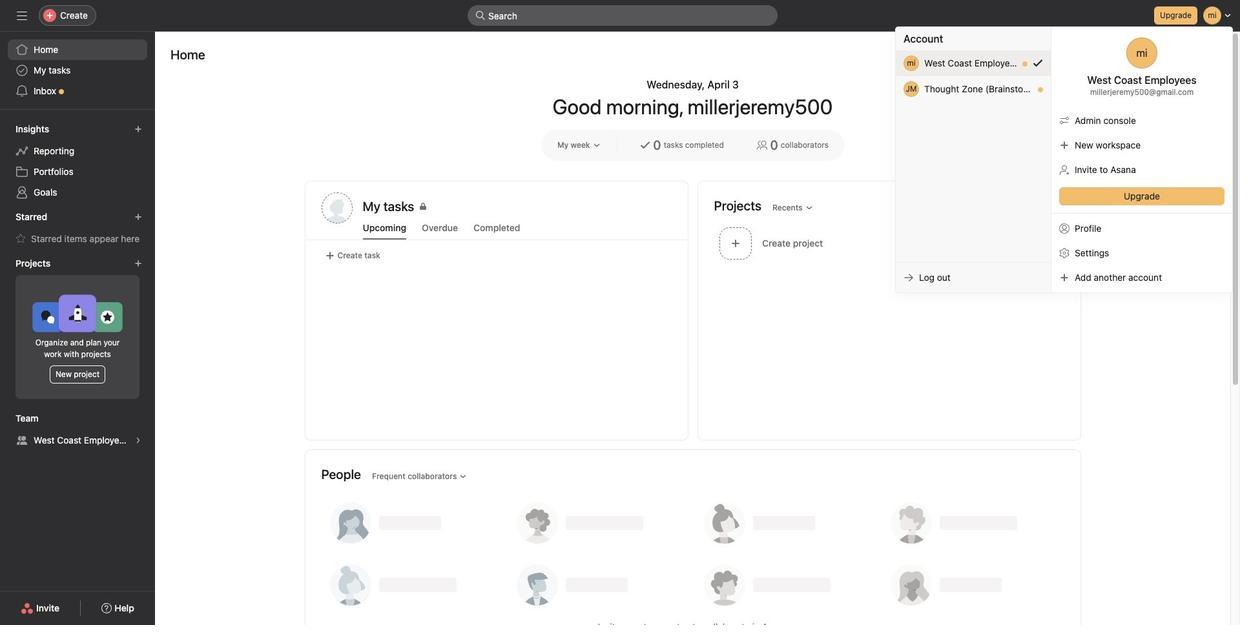 Task type: locate. For each thing, give the bounding box(es) containing it.
None field
[[468, 5, 778, 26]]

list item
[[714, 223, 889, 263]]

new insights image
[[134, 125, 142, 133]]

add items to starred image
[[134, 213, 142, 221]]

global element
[[0, 32, 155, 109]]

starred element
[[0, 205, 155, 252]]

projects element
[[0, 252, 155, 407]]

hide sidebar image
[[17, 10, 27, 21]]

radio item
[[896, 50, 1051, 76]]

new project or portfolio image
[[134, 260, 142, 267]]

insights element
[[0, 118, 155, 205]]

menu
[[896, 27, 1232, 293]]



Task type: describe. For each thing, give the bounding box(es) containing it.
open user profile image
[[1126, 37, 1157, 68]]

see details, west coast employees image
[[134, 437, 142, 444]]

add profile photo image
[[321, 192, 352, 223]]

prominent image
[[475, 10, 486, 21]]

Search tasks, projects, and more text field
[[468, 5, 778, 26]]

teams element
[[0, 407, 155, 453]]



Task type: vqa. For each thing, say whether or not it's contained in the screenshot.
Starred ELEMENT
yes



